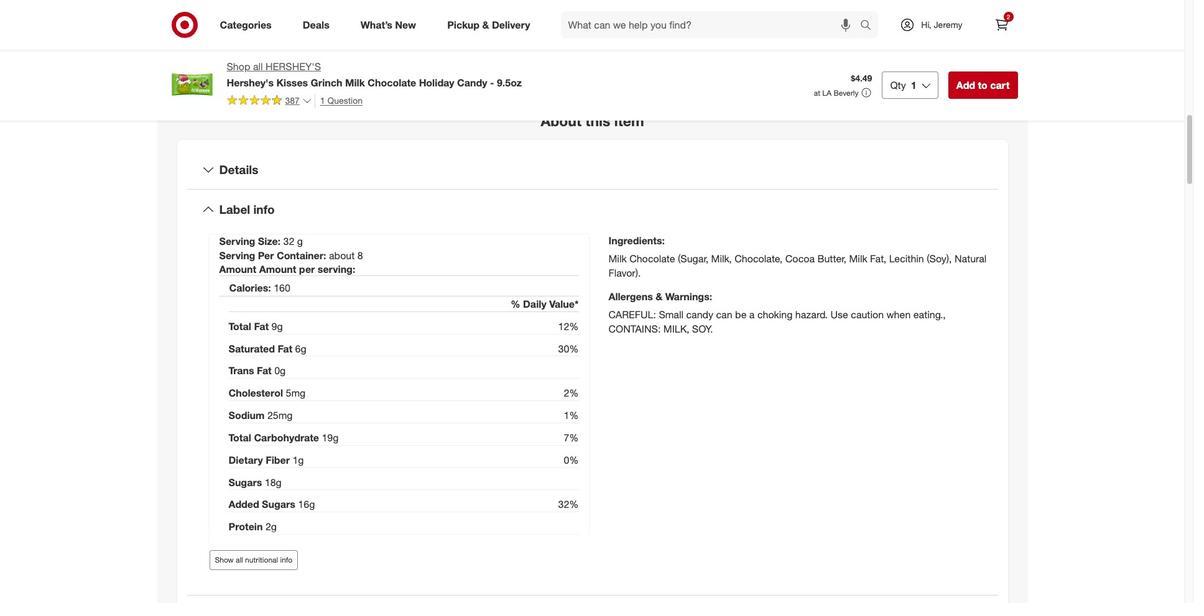 Task type: locate. For each thing, give the bounding box(es) containing it.
milk
[[609, 253, 627, 265], [850, 253, 868, 265]]

1 amount from the left
[[219, 263, 256, 276]]

all up hershey's
[[253, 60, 263, 73]]

add to cart
[[957, 79, 1010, 91]]

all
[[253, 60, 263, 73], [236, 556, 243, 565]]

all inside button
[[236, 556, 243, 565]]

deals link
[[292, 11, 345, 39]]

amount down per
[[259, 263, 296, 276]]

add
[[957, 79, 976, 91]]

1 horizontal spatial 1
[[320, 95, 325, 106]]

1 vertical spatial sugars
[[262, 499, 295, 511]]

1 horizontal spatial 2
[[1007, 13, 1011, 21]]

1 down grinch
[[320, 95, 325, 106]]

total for total carbohydrate
[[229, 432, 251, 444]]

mg right cholesterol
[[291, 387, 306, 400]]

0 vertical spatial all
[[253, 60, 263, 73]]

flavor).
[[609, 267, 641, 279]]

2 amount from the left
[[259, 263, 296, 276]]

g inside serving size: 32 g serving per container: about 8
[[297, 235, 303, 248]]

cholesterol 5 mg
[[229, 387, 306, 400]]

1 vertical spatial all
[[236, 556, 243, 565]]

serving
[[219, 235, 255, 248], [219, 250, 255, 262]]

fat for trans fat
[[257, 365, 272, 377]]

0 horizontal spatial amount
[[219, 263, 256, 276]]

total fat 9 g
[[229, 320, 283, 333]]

candy
[[687, 309, 714, 321]]

2 vertical spatial fat
[[257, 365, 272, 377]]

shop all hershey's hershey's kisses grinch milk chocolate holiday candy - 9.5oz
[[227, 60, 522, 89]]

mg for cholesterol 5 mg
[[291, 387, 306, 400]]

0 horizontal spatial milk
[[609, 253, 627, 265]]

warnings:
[[666, 291, 713, 303]]

milk
[[345, 76, 365, 89]]

hershey's
[[266, 60, 321, 73]]

qty
[[891, 79, 906, 91]]

what's
[[361, 18, 393, 31]]

1 horizontal spatial all
[[253, 60, 263, 73]]

total up "dietary"
[[229, 432, 251, 444]]

0 vertical spatial fat
[[254, 320, 269, 333]]

trans fat 0 g
[[229, 365, 286, 377]]

What can we help you find? suggestions appear below search field
[[561, 11, 864, 39]]

1 vertical spatial mg
[[279, 409, 293, 422]]

cart
[[991, 79, 1010, 91]]

32
[[283, 235, 294, 248]]

1 horizontal spatial milk
[[850, 253, 868, 265]]

1 horizontal spatial &
[[656, 291, 663, 303]]

beverly
[[834, 88, 859, 98]]

this
[[586, 112, 611, 129]]

can
[[716, 309, 733, 321]]

1%
[[564, 409, 579, 422]]

0 vertical spatial &
[[483, 18, 489, 31]]

32%
[[558, 499, 579, 511]]

serving size: 32 g serving per container: about 8
[[219, 235, 363, 262]]

$4.49
[[851, 73, 873, 83]]

2
[[1007, 13, 1011, 21], [266, 521, 271, 533]]

fat
[[254, 320, 269, 333], [278, 343, 292, 355], [257, 365, 272, 377]]

1 total from the top
[[229, 320, 251, 333]]

mg up 'carbohydrate'
[[279, 409, 293, 422]]

2 horizontal spatial 1
[[911, 79, 917, 91]]

all for show
[[236, 556, 243, 565]]

natural
[[955, 253, 987, 265]]

fat left 6
[[278, 343, 292, 355]]

hi,
[[922, 19, 932, 30]]

2 total from the top
[[229, 432, 251, 444]]

(soy),
[[927, 253, 952, 265]]

&
[[483, 18, 489, 31], [656, 291, 663, 303]]

hershey's
[[227, 76, 274, 89]]

vitamin
[[229, 543, 264, 556]]

0 horizontal spatial 1
[[293, 454, 298, 467]]

g for 32
[[297, 235, 303, 248]]

1 inside 'link'
[[320, 95, 325, 106]]

fat for total fat
[[254, 320, 269, 333]]

qty 1
[[891, 79, 917, 91]]

image gallery element
[[167, 0, 578, 82]]

chocolate,
[[735, 253, 783, 265]]

1 right qty
[[911, 79, 917, 91]]

1
[[911, 79, 917, 91], [320, 95, 325, 106], [293, 454, 298, 467]]

0 horizontal spatial info
[[254, 203, 275, 217]]

2 serving from the top
[[219, 250, 255, 262]]

0 vertical spatial info
[[254, 203, 275, 217]]

1 vertical spatial &
[[656, 291, 663, 303]]

pickup & delivery
[[447, 18, 530, 31]]

calories: 160
[[229, 282, 291, 294]]

serving left size:
[[219, 235, 255, 248]]

g
[[297, 235, 303, 248], [277, 320, 283, 333], [301, 343, 307, 355], [280, 365, 286, 377], [333, 432, 339, 444], [298, 454, 304, 467], [276, 476, 282, 489], [309, 499, 315, 511], [271, 521, 277, 533]]

0 horizontal spatial 2
[[266, 521, 271, 533]]

what's new link
[[350, 11, 432, 39]]

serving left per
[[219, 250, 255, 262]]

0 vertical spatial total
[[229, 320, 251, 333]]

info right "label"
[[254, 203, 275, 217]]

0 horizontal spatial &
[[483, 18, 489, 31]]

g for 19
[[333, 432, 339, 444]]

about this item
[[541, 112, 644, 129]]

at
[[814, 88, 821, 98]]

all down vitamin
[[236, 556, 243, 565]]

show all nutritional info
[[215, 556, 293, 565]]

careful:
[[609, 309, 656, 321]]

1 question
[[320, 95, 363, 106]]

1 right fiber
[[293, 454, 298, 467]]

1 horizontal spatial info
[[280, 556, 293, 565]]

& inside allergens & warnings: careful: small candy can be a choking hazard. use caution when eating., contains: milk, soy.
[[656, 291, 663, 303]]

hazard.
[[796, 309, 828, 321]]

categories
[[220, 18, 272, 31]]

1 vertical spatial total
[[229, 432, 251, 444]]

value*
[[550, 298, 579, 310]]

vitamin d 0.1 mcg
[[229, 543, 311, 556]]

pickup
[[447, 18, 480, 31]]

la
[[823, 88, 832, 98]]

milk up flavor).
[[609, 253, 627, 265]]

0 vertical spatial mg
[[291, 387, 306, 400]]

added
[[229, 499, 259, 511]]

dietary
[[229, 454, 263, 467]]

& right pickup
[[483, 18, 489, 31]]

1 vertical spatial serving
[[219, 250, 255, 262]]

info down 0.1
[[280, 556, 293, 565]]

show
[[215, 556, 234, 565]]

sodium
[[229, 409, 265, 422]]

1 vertical spatial fat
[[278, 343, 292, 355]]

fat,
[[871, 253, 887, 265]]

all for shop
[[253, 60, 263, 73]]

fat left 9
[[254, 320, 269, 333]]

amount up calories: in the top of the page
[[219, 263, 256, 276]]

387
[[285, 95, 300, 106]]

1 vertical spatial 1
[[320, 95, 325, 106]]

saturated fat 6 g
[[229, 343, 307, 355]]

& up small on the right
[[656, 291, 663, 303]]

mg for sodium 25 mg
[[279, 409, 293, 422]]

& inside pickup & delivery link
[[483, 18, 489, 31]]

2 link
[[988, 11, 1016, 39]]

1 serving from the top
[[219, 235, 255, 248]]

all inside shop all hershey's hershey's kisses grinch milk chocolate holiday candy - 9.5oz
[[253, 60, 263, 73]]

mcg
[[291, 543, 311, 556]]

total up saturated on the left bottom of the page
[[229, 320, 251, 333]]

(sugar,
[[678, 253, 709, 265]]

g for 0
[[280, 365, 286, 377]]

sugars
[[229, 476, 262, 489], [262, 499, 295, 511]]

2 up vitamin d 0.1 mcg
[[266, 521, 271, 533]]

2 right the jeremy
[[1007, 13, 1011, 21]]

protein
[[229, 521, 263, 533]]

sugars down 18
[[262, 499, 295, 511]]

1 horizontal spatial amount
[[259, 263, 296, 276]]

fat left the 0
[[257, 365, 272, 377]]

0 horizontal spatial all
[[236, 556, 243, 565]]

container:
[[277, 250, 326, 262]]

per
[[258, 250, 274, 262]]

0
[[275, 365, 280, 377]]

sugars down "dietary"
[[229, 476, 262, 489]]

milk left fat,
[[850, 253, 868, 265]]

details button
[[187, 150, 998, 189]]

1 vertical spatial info
[[280, 556, 293, 565]]

0 vertical spatial serving
[[219, 235, 255, 248]]

9
[[272, 320, 277, 333]]

0 vertical spatial 2
[[1007, 13, 1011, 21]]



Task type: describe. For each thing, give the bounding box(es) containing it.
sodium 25 mg
[[229, 409, 293, 422]]

nutritional
[[245, 556, 278, 565]]

question
[[328, 95, 363, 106]]

2 vertical spatial 1
[[293, 454, 298, 467]]

0 vertical spatial 1
[[911, 79, 917, 91]]

hi, jeremy
[[922, 19, 963, 30]]

1 question link
[[315, 94, 363, 108]]

daily
[[523, 298, 547, 310]]

add to cart button
[[949, 71, 1018, 99]]

label info button
[[187, 190, 998, 230]]

% daily value*
[[511, 298, 579, 310]]

carbohydrate
[[254, 432, 319, 444]]

milk,
[[664, 323, 690, 335]]

caution
[[851, 309, 884, 321]]

eating.,
[[914, 309, 946, 321]]

info inside dropdown button
[[254, 203, 275, 217]]

use
[[831, 309, 849, 321]]

g for 6
[[301, 343, 307, 355]]

0%
[[564, 454, 579, 467]]

soy.
[[692, 323, 713, 335]]

1 vertical spatial 2
[[266, 521, 271, 533]]

amount amount per serving :
[[219, 263, 355, 276]]

2 milk from the left
[[850, 253, 868, 265]]

0 vertical spatial sugars
[[229, 476, 262, 489]]

& for warnings:
[[656, 291, 663, 303]]

fiber
[[266, 454, 290, 467]]

g for 9
[[277, 320, 283, 333]]

hershey&#39;s kisses grinch milk chocolate holiday candy - 9.5oz, 4 of 8 image
[[167, 0, 367, 45]]

g for 16
[[309, 499, 315, 511]]

9.5oz
[[497, 76, 522, 89]]

search
[[855, 20, 885, 32]]

item
[[615, 112, 644, 129]]

info inside button
[[280, 556, 293, 565]]

choking
[[758, 309, 793, 321]]

what's new
[[361, 18, 416, 31]]

g for 1
[[298, 454, 304, 467]]

5
[[286, 387, 291, 400]]

ingredients:
[[609, 235, 665, 247]]

label
[[219, 203, 250, 217]]

contains:
[[609, 323, 661, 335]]

160
[[274, 282, 291, 294]]

7%
[[564, 432, 579, 444]]

total for total fat
[[229, 320, 251, 333]]

lecithin
[[890, 253, 924, 265]]

19
[[322, 432, 333, 444]]

2%
[[564, 387, 579, 400]]

sugars 18 g
[[229, 476, 282, 489]]

deals
[[303, 18, 330, 31]]

when
[[887, 309, 911, 321]]

total carbohydrate 19 g
[[229, 432, 339, 444]]

-
[[490, 76, 494, 89]]

cocoa
[[786, 253, 815, 265]]

butter,
[[818, 253, 847, 265]]

cholesterol
[[229, 387, 283, 400]]

per
[[299, 263, 315, 276]]

protein 2 g
[[229, 521, 277, 533]]

about
[[329, 250, 355, 262]]

image of hershey's kisses grinch milk chocolate holiday candy - 9.5oz image
[[167, 60, 217, 110]]

grinch
[[311, 76, 342, 89]]

1 milk from the left
[[609, 253, 627, 265]]

jeremy
[[934, 19, 963, 30]]

serving
[[318, 263, 353, 276]]

details
[[219, 162, 258, 177]]

387 link
[[227, 94, 312, 109]]

size:
[[258, 235, 281, 248]]

milk,
[[712, 253, 732, 265]]

0.1
[[277, 543, 291, 556]]

label info
[[219, 203, 275, 217]]

trans
[[229, 365, 254, 377]]

8
[[358, 250, 363, 262]]

search button
[[855, 11, 885, 41]]

hershey&#39;s kisses grinch milk chocolate holiday candy - 9.5oz, 5 of 8 image
[[377, 0, 578, 45]]

ingredients: milk chocolate (sugar, milk, chocolate, cocoa butter, milk fat, lecithin (soy), natural flavor).
[[609, 235, 987, 279]]

to
[[978, 79, 988, 91]]

delivery
[[492, 18, 530, 31]]

dietary fiber 1 g
[[229, 454, 304, 467]]

holiday
[[419, 76, 455, 89]]

30%
[[558, 343, 579, 355]]

chocolate
[[368, 76, 416, 89]]

about
[[541, 112, 582, 129]]

show all nutritional info button
[[209, 551, 298, 571]]

allergens & warnings: careful: small candy can be a choking hazard. use caution when eating., contains: milk, soy.
[[609, 291, 946, 335]]

be
[[735, 309, 747, 321]]

a
[[750, 309, 755, 321]]

kisses
[[277, 76, 308, 89]]

shop
[[227, 60, 250, 73]]

candy
[[457, 76, 488, 89]]

:
[[353, 263, 355, 276]]

& for delivery
[[483, 18, 489, 31]]

at la beverly
[[814, 88, 859, 98]]

chocolate
[[630, 253, 675, 265]]

fat for saturated fat
[[278, 343, 292, 355]]



Task type: vqa. For each thing, say whether or not it's contained in the screenshot.


